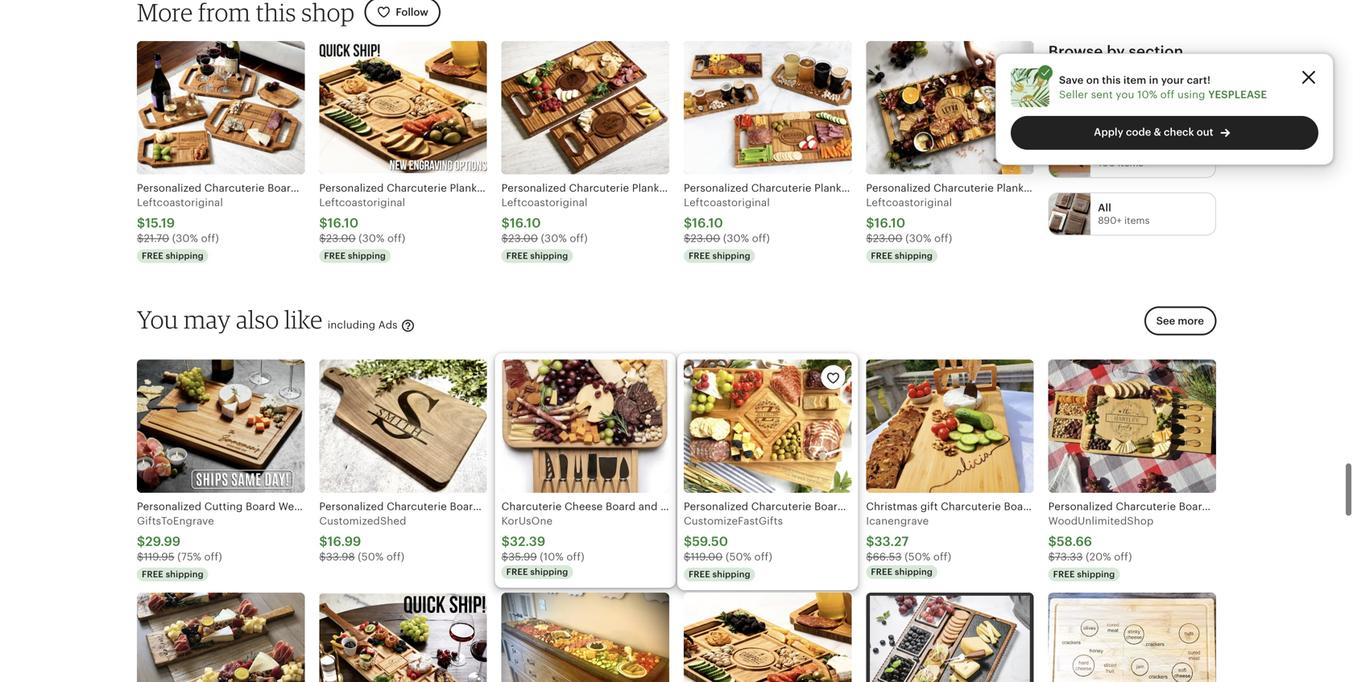 Task type: locate. For each thing, give the bounding box(es) containing it.
state
[[1132, 144, 1159, 156]]

free for personalized charcuterie boards - 5 styles and gift sets available by left coast original image
[[142, 251, 163, 261]]

home
[[1098, 144, 1129, 156]]

(30%
[[172, 232, 198, 244], [359, 232, 385, 244], [541, 232, 567, 244], [723, 232, 749, 244], [906, 232, 932, 244]]

shipping for personalized charcuterie board. cheese board. custom plank. housewarming gift, meat board, hostess gift, gift for mom, bridal shower gift, image
[[713, 570, 751, 580]]

2 (50% from the left
[[726, 551, 752, 563]]

shipping for personalized cutting board wedding gift, bamboo charcuterie board, unique christmas gifts, bridal shower gift, engraved engagement present, image
[[166, 570, 204, 580]]

free for charcuterie cheese board and knife set(6pcs) – bamboo cheese board utensil deck– wooden serving tray for cheese and meat, cutting board set image
[[507, 567, 528, 577]]

personalized tapas board serving tray for appetizers and charcuterie with handle by left coast original image
[[319, 593, 487, 682]]

customizedshed
[[319, 515, 407, 527]]

free for 3rd personalized charcuterie planks and beer flights - 4 styles and gift sets available image from the right
[[507, 251, 528, 261]]

items inside charcuterie serving tray 122 items
[[1116, 100, 1141, 111]]

1 (30% from the left
[[172, 232, 198, 244]]

off) inside korusone $ 32.39 $ 35.99 (10% off) free shipping
[[567, 551, 585, 563]]

may
[[184, 305, 231, 334]]

1 vertical spatial items
[[1118, 157, 1144, 168]]

personalized charcuterie planks and beer flights - 4 styles and gift sets available image
[[319, 41, 487, 174], [502, 41, 670, 174], [684, 41, 852, 174], [866, 41, 1034, 174]]

shipping inside leftcoastoriginal $ 15.19 $ 21.70 (30% off) free shipping
[[166, 251, 204, 261]]

(50% right 33.98
[[358, 551, 384, 563]]

like
[[284, 305, 323, 334]]

off
[[1161, 89, 1175, 101]]

1 leftcoastoriginal $ 16.10 $ 23.00 (30% off) free shipping from the left
[[319, 197, 406, 261]]

$
[[137, 216, 145, 230], [319, 216, 328, 230], [502, 216, 510, 230], [684, 216, 692, 230], [866, 216, 875, 230], [137, 232, 144, 244], [319, 232, 326, 244], [502, 232, 509, 244], [684, 232, 691, 244], [866, 232, 873, 244], [137, 534, 145, 549], [319, 534, 328, 549], [502, 534, 510, 549], [684, 534, 692, 549], [866, 534, 875, 549], [1049, 534, 1057, 549], [137, 551, 144, 563], [319, 551, 326, 563], [502, 551, 509, 563], [684, 551, 691, 563], [866, 551, 873, 563], [1049, 551, 1055, 563]]

off) inside giftstoengrave $ 29.99 $ 119.95 (75% off) free shipping
[[204, 551, 222, 563]]

your
[[1162, 74, 1185, 86]]

4 leftcoastoriginal from the left
[[684, 197, 770, 209]]

5 (30% from the left
[[906, 232, 932, 244]]

1 (50% from the left
[[358, 551, 384, 563]]

(10%
[[540, 551, 564, 563]]

2 (30% from the left
[[359, 232, 385, 244]]

29.99
[[145, 534, 181, 549]]

ads
[[379, 319, 398, 331]]

save on this item in your cart! seller sent you 10% off using yesplease
[[1060, 74, 1268, 101]]

personalized cutting board wedding gift, bamboo charcuterie board, unique christmas gifts, bridal shower gift, engraved engagement present, image
[[137, 360, 305, 493]]

icanengrave $ 33.27 $ 66.53 (50% off) free shipping
[[866, 515, 952, 577]]

(50% right 119.00
[[726, 551, 752, 563]]

3 leftcoastoriginal $ 16.10 $ 23.00 (30% off) free shipping from the left
[[684, 197, 770, 261]]

leftcoastoriginal $ 16.10 $ 23.00 (30% off) free shipping
[[319, 197, 406, 261], [502, 197, 588, 261], [684, 197, 770, 261], [866, 197, 953, 261]]

see
[[1157, 315, 1176, 327]]

(75%
[[177, 551, 201, 563]]

(50%
[[358, 551, 384, 563], [726, 551, 752, 563], [905, 551, 931, 563]]

personalized engagement cheese board set, rustic charcuterie food tray with engravement, appetizer serving platter, custom gift for him her image
[[866, 593, 1034, 682]]

items down charcuterie
[[1116, 100, 1141, 111]]

shipping inside woodunlimitedshop $ 58.66 $ 73.33 (20% off) free shipping
[[1078, 570, 1115, 580]]

free inside "customizefastgifts $ 59.50 $ 119.00 (50% off) free shipping"
[[689, 570, 711, 580]]

(50% for 33.27
[[905, 551, 931, 563]]

personalized charcuterie boards - 5 styles and gift sets available by left coast original image
[[137, 41, 305, 174]]

3 23.00 from the left
[[691, 232, 721, 244]]

3 (50% from the left
[[905, 551, 931, 563]]

items
[[1116, 100, 1141, 111], [1118, 157, 1144, 168], [1125, 215, 1150, 226]]

2 leftcoastoriginal $ 16.10 $ 23.00 (30% off) free shipping from the left
[[502, 197, 588, 261]]

off) for first personalized charcuterie planks and beer flights - 4 styles and gift sets available image from the right
[[935, 232, 953, 244]]

2 23.00 from the left
[[509, 232, 538, 244]]

&
[[1154, 126, 1162, 138]]

66.53
[[873, 551, 902, 563]]

shipping inside "customizefastgifts $ 59.50 $ 119.00 (50% off) free shipping"
[[713, 570, 751, 580]]

charcuterie cheese board and knife set(6pcs) – bamboo cheese board utensil deck– wooden serving tray for cheese and meat, cutting board set image
[[502, 360, 670, 493]]

off) for personalized cutting board wedding gift, bamboo charcuterie board, unique christmas gifts, bridal shower gift, engraved engagement present, image
[[204, 551, 222, 563]]

0 vertical spatial items
[[1116, 100, 1141, 111]]

2 vertical spatial items
[[1125, 215, 1150, 226]]

items down state
[[1118, 157, 1144, 168]]

off) inside leftcoastoriginal $ 15.19 $ 21.70 (30% off) free shipping
[[201, 232, 219, 244]]

off) inside icanengrave $ 33.27 $ 66.53 (50% off) free shipping
[[934, 551, 952, 563]]

charcuterie
[[1098, 86, 1159, 98]]

off) inside "customizefastgifts $ 59.50 $ 119.00 (50% off) free shipping"
[[755, 551, 773, 563]]

1 horizontal spatial (50%
[[726, 551, 752, 563]]

shipping inside korusone $ 32.39 $ 35.99 (10% off) free shipping
[[530, 567, 568, 577]]

shipping for christmas gift charcuterie board personalized gift wedding  for him personalized cheese board, custom cheese board image on the bottom right of page
[[895, 567, 933, 577]]

119.95
[[144, 551, 175, 563]]

including
[[328, 319, 376, 331]]

follow
[[396, 6, 429, 18]]

customizedshed $ 16.99 $ 33.98 (50% off)
[[319, 515, 407, 563]]

more
[[1178, 315, 1205, 327]]

browse by section
[[1049, 43, 1184, 60]]

122
[[1098, 100, 1113, 111]]

(50% inside icanengrave $ 33.27 $ 66.53 (50% off) free shipping
[[905, 551, 931, 563]]

shipping
[[166, 251, 204, 261], [348, 251, 386, 261], [530, 251, 568, 261], [713, 251, 751, 261], [895, 251, 933, 261], [530, 567, 568, 577], [895, 567, 933, 577], [166, 570, 204, 580], [713, 570, 751, 580], [1078, 570, 1115, 580]]

leftcoastoriginal $ 16.10 $ 23.00 (30% off) free shipping for first personalized charcuterie planks and beer flights - 4 styles and gift sets available image from the right
[[866, 197, 953, 261]]

free inside woodunlimitedshop $ 58.66 $ 73.33 (20% off) free shipping
[[1054, 570, 1075, 580]]

16.10
[[328, 216, 359, 230], [510, 216, 541, 230], [692, 216, 723, 230], [875, 216, 906, 230]]

21.70
[[144, 232, 169, 244]]

1 leftcoastoriginal from the left
[[137, 197, 223, 209]]

leftcoastoriginal $ 15.19 $ 21.70 (30% off) free shipping
[[137, 197, 223, 261]]

(50% inside customizedshed $ 16.99 $ 33.98 (50% off)
[[358, 551, 384, 563]]

also
[[236, 305, 279, 334]]

3 leftcoastoriginal from the left
[[502, 197, 588, 209]]

free inside leftcoastoriginal $ 15.19 $ 21.70 (30% off) free shipping
[[142, 251, 163, 261]]

free inside giftstoengrave $ 29.99 $ 119.95 (75% off) free shipping
[[142, 570, 163, 580]]

shipping for 4th personalized charcuterie planks and beer flights - 4 styles and gift sets available image from the right
[[348, 251, 386, 261]]

code
[[1126, 126, 1152, 138]]

58.66
[[1057, 534, 1093, 549]]

shipping inside icanengrave $ 33.27 $ 66.53 (50% off) free shipping
[[895, 567, 933, 577]]

free
[[142, 251, 163, 261], [324, 251, 346, 261], [507, 251, 528, 261], [689, 251, 711, 261], [871, 251, 893, 261], [507, 567, 528, 577], [871, 567, 893, 577], [142, 570, 163, 580], [689, 570, 711, 580], [1054, 570, 1075, 580]]

shipping for charcuterie cheese board and knife set(6pcs) – bamboo cheese board utensil deck– wooden serving tray for cheese and meat, cutting board set image
[[530, 567, 568, 577]]

charcuterie planks and beer flights - bride and groom personalized gift image
[[684, 593, 852, 682]]

off)
[[201, 232, 219, 244], [388, 232, 406, 244], [570, 232, 588, 244], [752, 232, 770, 244], [935, 232, 953, 244], [204, 551, 222, 563], [387, 551, 405, 563], [567, 551, 585, 563], [755, 551, 773, 563], [934, 551, 952, 563], [1115, 551, 1133, 563]]

2 personalized charcuterie planks and beer flights - 4 styles and gift sets available image from the left
[[502, 41, 670, 174]]

0 horizontal spatial (50%
[[358, 551, 384, 563]]

items right 890+ in the right top of the page
[[1125, 215, 1150, 226]]

4 leftcoastoriginal $ 16.10 $ 23.00 (30% off) free shipping from the left
[[866, 197, 953, 261]]

custom rustic distressed charcuterie boards / serving trays with raised edges and optional engraving and handles; great wedding gift. image
[[502, 593, 670, 682]]

shipping inside giftstoengrave $ 29.99 $ 119.95 (75% off) free shipping
[[166, 570, 204, 580]]

off) inside woodunlimitedshop $ 58.66 $ 73.33 (20% off) free shipping
[[1115, 551, 1133, 563]]

off) inside customizedshed $ 16.99 $ 33.98 (50% off)
[[387, 551, 405, 563]]

free for first personalized charcuterie planks and beer flights - 4 styles and gift sets available image from the right
[[871, 251, 893, 261]]

(50% down 33.27 in the right of the page
[[905, 551, 931, 563]]

section
[[1129, 43, 1184, 60]]

out
[[1197, 126, 1214, 138]]

personalized charcuterie board with handles, engraved cutting board wedding gift for couple gift for her serving board cheese board custom image
[[319, 360, 487, 493]]

33.27
[[875, 534, 909, 549]]

leftcoastoriginal $ 16.10 $ 23.00 (30% off) free shipping for 3rd personalized charcuterie planks and beer flights - 4 styles and gift sets available image from the right
[[502, 197, 588, 261]]

free inside korusone $ 32.39 $ 35.99 (10% off) free shipping
[[507, 567, 528, 577]]

(50% inside "customizefastgifts $ 59.50 $ 119.00 (50% off) free shipping"
[[726, 551, 752, 563]]

2 horizontal spatial (50%
[[905, 551, 931, 563]]

serving
[[1162, 86, 1202, 98]]

(20%
[[1086, 551, 1112, 563]]

apply code & check out link
[[1011, 116, 1319, 150]]

personalized charcuterie board, cutting board wedding gift, couple christmas gift, bridal shower gift, housewarming gift, anniversary gift image
[[1049, 360, 1217, 493]]

see more listings in the all section image
[[1050, 193, 1091, 235]]

off) for third personalized charcuterie planks and beer flights - 4 styles and gift sets available image from left
[[752, 232, 770, 244]]

free inside icanengrave $ 33.27 $ 66.53 (50% off) free shipping
[[871, 567, 893, 577]]

tray
[[1204, 86, 1226, 98]]

leftcoastoriginal
[[137, 197, 223, 209], [319, 197, 406, 209], [502, 197, 588, 209], [684, 197, 770, 209], [866, 197, 953, 209]]

giftstoengrave $ 29.99 $ 119.95 (75% off) free shipping
[[137, 515, 222, 580]]

15.19
[[145, 216, 175, 230]]

giftstoengrave
[[137, 515, 214, 527]]

woodunlimitedshop $ 58.66 $ 73.33 (20% off) free shipping
[[1049, 515, 1154, 580]]

23.00
[[326, 232, 356, 244], [509, 232, 538, 244], [691, 232, 721, 244], [873, 232, 903, 244]]

check
[[1164, 126, 1195, 138]]



Task type: vqa. For each thing, say whether or not it's contained in the screenshot.
29.99
yes



Task type: describe. For each thing, give the bounding box(es) containing it.
10%
[[1138, 89, 1158, 101]]

shipping for personalized charcuterie boards - 5 styles and gift sets available by left coast original image
[[166, 251, 204, 261]]

all 890+ items
[[1098, 202, 1150, 226]]

1 personalized charcuterie planks and beer flights - 4 styles and gift sets available image from the left
[[319, 41, 487, 174]]

(50% for 16.99
[[358, 551, 384, 563]]

4 (30% from the left
[[723, 232, 749, 244]]

home state 100 items
[[1098, 144, 1159, 168]]

3 personalized charcuterie planks and beer flights - 4 styles and gift sets available image from the left
[[684, 41, 852, 174]]

4 16.10 from the left
[[875, 216, 906, 230]]

see more link
[[1140, 306, 1217, 345]]

5 leftcoastoriginal from the left
[[866, 197, 953, 209]]

this
[[1102, 74, 1121, 86]]

charcuterie serving tray 122 items
[[1098, 86, 1226, 111]]

free for third personalized charcuterie planks and beer flights - 4 styles and gift sets available image from left
[[689, 251, 711, 261]]

off) for 4th personalized charcuterie planks and beer flights - 4 styles and gift sets available image from the right
[[388, 232, 406, 244]]

personalized charcuterie board. cheese board. custom plank. housewarming gift, meat board, hostess gift, gift for mom, bridal shower gift, image
[[684, 360, 852, 493]]

by
[[1107, 43, 1125, 60]]

2 leftcoastoriginal from the left
[[319, 197, 406, 209]]

korusone
[[502, 515, 553, 527]]

leftcoastoriginal $ 16.10 $ 23.00 (30% off) free shipping for third personalized charcuterie planks and beer flights - 4 styles and gift sets available image from left
[[684, 197, 770, 261]]

follow button
[[364, 0, 441, 27]]

icanengrave
[[866, 515, 929, 527]]

59.50
[[692, 534, 728, 549]]

off) for personalized charcuterie boards - 5 styles and gift sets available by left coast original image
[[201, 232, 219, 244]]

browse
[[1049, 43, 1103, 60]]

35.99
[[509, 551, 537, 563]]

all
[[1098, 202, 1112, 214]]

charcuterie board personalized hostess gift, rustic cutting board, cheese board, farmhouse decor, rustic cutting board, antique decor image
[[137, 593, 305, 682]]

off) for christmas gift charcuterie board personalized gift wedding  for him personalized cheese board, custom cheese board image on the bottom right of page
[[934, 551, 952, 563]]

3 (30% from the left
[[541, 232, 567, 244]]

33.98
[[326, 551, 355, 563]]

see more listings in the home state section image
[[1050, 136, 1091, 177]]

see more listings in the charcuterie serving tray section image
[[1050, 78, 1091, 119]]

shipping for third personalized charcuterie planks and beer flights - 4 styles and gift sets available image from left
[[713, 251, 751, 261]]

christmas gift charcuterie board personalized gift wedding  for him personalized cheese board, custom cheese board image
[[866, 360, 1034, 493]]

woodunlimitedshop
[[1049, 515, 1154, 527]]

1 16.10 from the left
[[328, 216, 359, 230]]

(30% inside leftcoastoriginal $ 15.19 $ 21.70 (30% off) free shipping
[[172, 232, 198, 244]]

items inside home state 100 items
[[1118, 157, 1144, 168]]

apply code & check out
[[1094, 126, 1214, 138]]

119.00
[[691, 551, 723, 563]]

(50% for 59.50
[[726, 551, 752, 563]]

4 23.00 from the left
[[873, 232, 903, 244]]

free for personalized charcuterie board. cheese board. custom plank. housewarming gift, meat board, hostess gift, gift for mom, bridal shower gift, image
[[689, 570, 711, 580]]

see more
[[1157, 315, 1205, 327]]

using
[[1178, 89, 1206, 101]]

890+
[[1098, 215, 1122, 226]]

100
[[1098, 157, 1116, 168]]

free for 4th personalized charcuterie planks and beer flights - 4 styles and gift sets available image from the right
[[324, 251, 346, 261]]

save
[[1060, 74, 1084, 86]]

sent
[[1092, 89, 1113, 101]]

item
[[1124, 74, 1147, 86]]

leftcoastoriginal $ 16.10 $ 23.00 (30% off) free shipping for 4th personalized charcuterie planks and beer flights - 4 styles and gift sets available image from the right
[[319, 197, 406, 261]]

items inside all 890+ items
[[1125, 215, 1150, 226]]

you may also like including ads
[[137, 305, 401, 334]]

korusone $ 32.39 $ 35.99 (10% off) free shipping
[[502, 515, 585, 577]]

73.33
[[1055, 551, 1083, 563]]

off) for the personalized charcuterie board, cutting board wedding gift, couple christmas gift, bridal shower gift, housewarming gift, anniversary gift "image"
[[1115, 551, 1133, 563]]

free for christmas gift charcuterie board personalized gift wedding  for him personalized cheese board, custom cheese board image on the bottom right of page
[[871, 567, 893, 577]]

free for the personalized charcuterie board, cutting board wedding gift, couple christmas gift, bridal shower gift, housewarming gift, anniversary gift "image"
[[1054, 570, 1075, 580]]

customizefastgifts
[[684, 515, 783, 527]]

32.39
[[510, 534, 546, 549]]

yesplease
[[1209, 89, 1268, 101]]

3 16.10 from the left
[[692, 216, 723, 230]]

off) for charcuterie cheese board and knife set(6pcs) – bamboo cheese board utensil deck– wooden serving tray for cheese and meat, cutting board set image
[[567, 551, 585, 563]]

4 personalized charcuterie planks and beer flights - 4 styles and gift sets available image from the left
[[866, 41, 1034, 174]]

1 23.00 from the left
[[326, 232, 356, 244]]

off) for 3rd personalized charcuterie planks and beer flights - 4 styles and gift sets available image from the right
[[570, 232, 588, 244]]

you
[[137, 305, 179, 334]]

on
[[1087, 74, 1100, 86]]

off) for personalized charcuterie board. cheese board. custom plank. housewarming gift, meat board, hostess gift, gift for mom, bridal shower gift, image
[[755, 551, 773, 563]]

free for personalized cutting board wedding gift, bamboo charcuterie board, unique christmas gifts, bridal shower gift, engraved engagement present, image
[[142, 570, 163, 580]]

16.99
[[328, 534, 361, 549]]

apply
[[1094, 126, 1124, 138]]

shipping for 3rd personalized charcuterie planks and beer flights - 4 styles and gift sets available image from the right
[[530, 251, 568, 261]]

in
[[1150, 74, 1159, 86]]

see more button
[[1145, 306, 1217, 336]]

shipping for first personalized charcuterie planks and beer flights - 4 styles and gift sets available image from the right
[[895, 251, 933, 261]]

cart!
[[1187, 74, 1211, 86]]

bamboo engraved charcuterie / cutting board image
[[1049, 593, 1217, 682]]

seller
[[1060, 89, 1089, 101]]

customizefastgifts $ 59.50 $ 119.00 (50% off) free shipping
[[684, 515, 783, 580]]

2 16.10 from the left
[[510, 216, 541, 230]]

shipping for the personalized charcuterie board, cutting board wedding gift, couple christmas gift, bridal shower gift, housewarming gift, anniversary gift "image"
[[1078, 570, 1115, 580]]

you
[[1116, 89, 1135, 101]]



